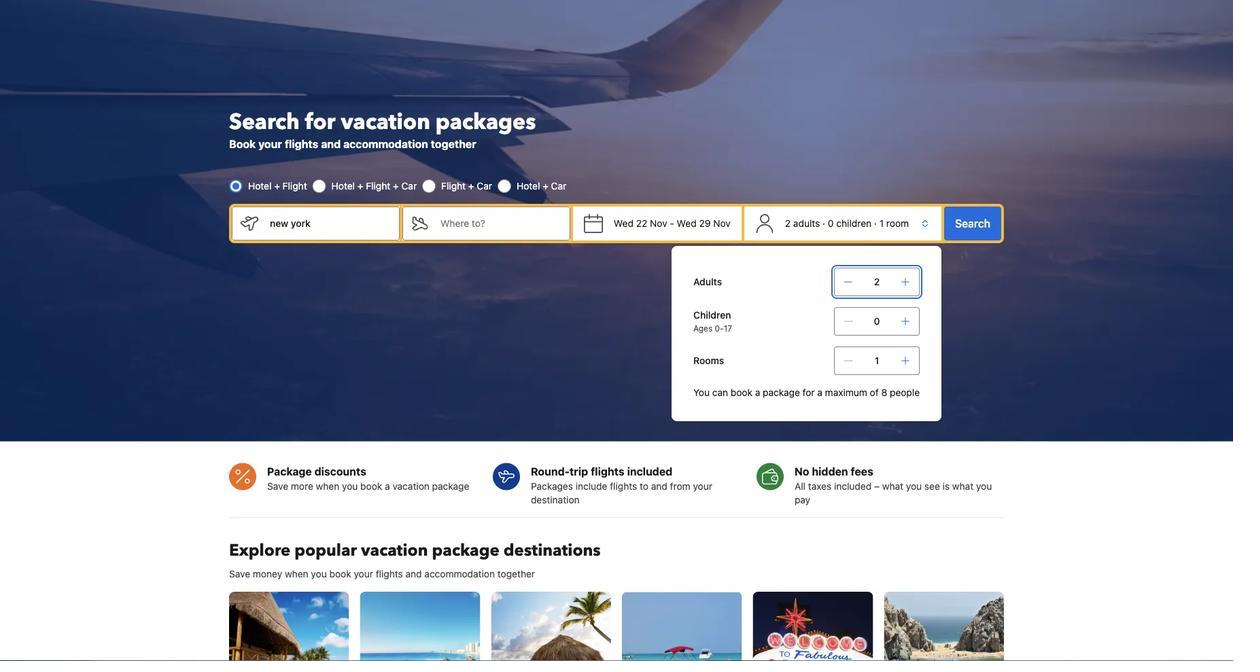Task type: locate. For each thing, give the bounding box(es) containing it.
1 vertical spatial search
[[956, 217, 991, 230]]

1 horizontal spatial ·
[[875, 218, 877, 229]]

taxes
[[809, 481, 832, 492]]

flight up where from? field
[[283, 180, 307, 192]]

0 horizontal spatial what
[[883, 481, 904, 492]]

· right children
[[875, 218, 877, 229]]

3 hotel from the left
[[517, 180, 540, 192]]

and
[[321, 138, 341, 151], [651, 481, 668, 492], [406, 569, 422, 580]]

1 horizontal spatial 0
[[874, 316, 880, 327]]

0 horizontal spatial 0
[[828, 218, 834, 229]]

0 horizontal spatial flight
[[283, 180, 307, 192]]

car
[[402, 180, 417, 192], [477, 180, 492, 192], [551, 180, 567, 192]]

1 horizontal spatial a
[[755, 387, 761, 399]]

maximum
[[825, 387, 868, 399]]

1 horizontal spatial together
[[498, 569, 535, 580]]

car for flight + car
[[477, 180, 492, 192]]

1 vertical spatial 2
[[875, 276, 880, 288]]

1 horizontal spatial hotel
[[332, 180, 355, 192]]

0 vertical spatial included
[[627, 465, 673, 478]]

1 vertical spatial save
[[229, 569, 250, 580]]

your inside round-trip flights included packages include flights to and from your destination
[[693, 481, 713, 492]]

· right the adults
[[823, 218, 826, 229]]

together down packages on the left top
[[431, 138, 477, 151]]

you inside package discounts save more when you book a vacation package
[[342, 481, 358, 492]]

package inside explore popular vacation package destinations save money when you book your flights and accommodation together
[[432, 540, 500, 562]]

packages
[[531, 481, 573, 492]]

2 down 2 adults · 0 children · 1 room on the right of the page
[[875, 276, 880, 288]]

you
[[342, 481, 358, 492], [907, 481, 922, 492], [977, 481, 992, 492], [311, 569, 327, 580]]

0 horizontal spatial for
[[305, 107, 336, 137]]

hotel up where to? field
[[517, 180, 540, 192]]

0 horizontal spatial your
[[259, 138, 282, 151]]

save left money
[[229, 569, 250, 580]]

book down popular
[[330, 569, 351, 580]]

your right from
[[693, 481, 713, 492]]

flight
[[283, 180, 307, 192], [366, 180, 391, 192], [442, 180, 466, 192]]

book down discounts
[[361, 481, 382, 492]]

1 vertical spatial accommodation
[[425, 569, 495, 580]]

flights
[[285, 138, 319, 151], [591, 465, 625, 478], [610, 481, 637, 492], [376, 569, 403, 580]]

when
[[316, 481, 340, 492], [285, 569, 309, 580]]

2 vertical spatial and
[[406, 569, 422, 580]]

0 horizontal spatial search
[[229, 107, 300, 137]]

1 vertical spatial for
[[803, 387, 815, 399]]

1 horizontal spatial what
[[953, 481, 974, 492]]

0 vertical spatial accommodation
[[344, 138, 428, 151]]

0 vertical spatial book
[[731, 387, 753, 399]]

0 vertical spatial package
[[763, 387, 800, 399]]

nov left -
[[650, 218, 668, 229]]

2 horizontal spatial car
[[551, 180, 567, 192]]

flight down search for vacation packages book your flights and accommodation together
[[366, 180, 391, 192]]

included
[[627, 465, 673, 478], [835, 481, 872, 492]]

0 horizontal spatial when
[[285, 569, 309, 580]]

2 vertical spatial your
[[354, 569, 373, 580]]

2 left the adults
[[785, 218, 791, 229]]

3 car from the left
[[551, 180, 567, 192]]

wed right -
[[677, 218, 697, 229]]

2 nov from the left
[[714, 218, 731, 229]]

+
[[274, 180, 280, 192], [358, 180, 364, 192], [393, 180, 399, 192], [469, 180, 474, 192], [543, 180, 549, 192]]

hotel + flight
[[248, 180, 307, 192]]

flight + car
[[442, 180, 492, 192]]

1 horizontal spatial search
[[956, 217, 991, 230]]

1
[[880, 218, 884, 229], [875, 355, 880, 367]]

for
[[305, 107, 336, 137], [803, 387, 815, 399]]

children
[[694, 310, 732, 321]]

2 car from the left
[[477, 180, 492, 192]]

vacation for package
[[361, 540, 428, 562]]

wed left 22
[[614, 218, 634, 229]]

0 horizontal spatial hotel
[[248, 180, 272, 192]]

trip
[[570, 465, 588, 478]]

1 vertical spatial together
[[498, 569, 535, 580]]

0 horizontal spatial 2
[[785, 218, 791, 229]]

round-
[[531, 465, 570, 478]]

2 horizontal spatial your
[[693, 481, 713, 492]]

no
[[795, 465, 810, 478]]

include
[[576, 481, 608, 492]]

book
[[229, 138, 256, 151]]

0 horizontal spatial save
[[229, 569, 250, 580]]

rooms
[[694, 355, 725, 367]]

what
[[883, 481, 904, 492], [953, 481, 974, 492]]

your right the book
[[259, 138, 282, 151]]

your down popular
[[354, 569, 373, 580]]

1 horizontal spatial when
[[316, 481, 340, 492]]

1 up of
[[875, 355, 880, 367]]

0 horizontal spatial a
[[385, 481, 390, 492]]

vacation inside search for vacation packages book your flights and accommodation together
[[341, 107, 430, 137]]

1 horizontal spatial book
[[361, 481, 382, 492]]

1 vertical spatial 1
[[875, 355, 880, 367]]

a inside package discounts save more when you book a vacation package
[[385, 481, 390, 492]]

hotel down the book
[[248, 180, 272, 192]]

1 flight from the left
[[283, 180, 307, 192]]

2 wed from the left
[[677, 218, 697, 229]]

car for hotel + car
[[551, 180, 567, 192]]

2 vertical spatial package
[[432, 540, 500, 562]]

people
[[890, 387, 920, 399]]

4 + from the left
[[469, 180, 474, 192]]

2 vertical spatial vacation
[[361, 540, 428, 562]]

pay
[[795, 494, 811, 506]]

22
[[636, 218, 648, 229]]

2 horizontal spatial a
[[818, 387, 823, 399]]

hotel + flight + car
[[332, 180, 417, 192]]

money
[[253, 569, 282, 580]]

what right is
[[953, 481, 974, 492]]

1 vertical spatial included
[[835, 481, 872, 492]]

when inside package discounts save more when you book a vacation package
[[316, 481, 340, 492]]

0 horizontal spatial book
[[330, 569, 351, 580]]

nov
[[650, 218, 668, 229], [714, 218, 731, 229]]

1 left room
[[880, 218, 884, 229]]

1 horizontal spatial for
[[803, 387, 815, 399]]

2 horizontal spatial and
[[651, 481, 668, 492]]

0 horizontal spatial nov
[[650, 218, 668, 229]]

1 vertical spatial book
[[361, 481, 382, 492]]

29
[[699, 218, 711, 229]]

0 horizontal spatial included
[[627, 465, 673, 478]]

hotel + car
[[517, 180, 567, 192]]

accommodation inside search for vacation packages book your flights and accommodation together
[[344, 138, 428, 151]]

1 horizontal spatial nov
[[714, 218, 731, 229]]

what right –
[[883, 481, 904, 492]]

vacation
[[341, 107, 430, 137], [393, 481, 430, 492], [361, 540, 428, 562]]

together inside search for vacation packages book your flights and accommodation together
[[431, 138, 477, 151]]

children
[[837, 218, 872, 229]]

search
[[229, 107, 300, 137], [956, 217, 991, 230]]

0 vertical spatial search
[[229, 107, 300, 137]]

you
[[694, 387, 710, 399]]

1 horizontal spatial car
[[477, 180, 492, 192]]

2 what from the left
[[953, 481, 974, 492]]

when down discounts
[[316, 481, 340, 492]]

and inside explore popular vacation package destinations save money when you book your flights and accommodation together
[[406, 569, 422, 580]]

1 horizontal spatial included
[[835, 481, 872, 492]]

0 horizontal spatial ·
[[823, 218, 826, 229]]

round-trip flights included packages include flights to and from your destination
[[531, 465, 713, 506]]

2 + from the left
[[358, 180, 364, 192]]

0 vertical spatial together
[[431, 138, 477, 151]]

destinations
[[504, 540, 601, 562]]

from
[[670, 481, 691, 492]]

accommodation
[[344, 138, 428, 151], [425, 569, 495, 580]]

1 horizontal spatial 2
[[875, 276, 880, 288]]

0 vertical spatial for
[[305, 107, 336, 137]]

+ for hotel + flight
[[274, 180, 280, 192]]

you down popular
[[311, 569, 327, 580]]

search inside button
[[956, 217, 991, 230]]

your
[[259, 138, 282, 151], [693, 481, 713, 492], [354, 569, 373, 580]]

1 + from the left
[[274, 180, 280, 192]]

1 vertical spatial your
[[693, 481, 713, 492]]

can
[[713, 387, 728, 399]]

2 vertical spatial book
[[330, 569, 351, 580]]

accommodation inside explore popular vacation package destinations save money when you book your flights and accommodation together
[[425, 569, 495, 580]]

included down fees
[[835, 481, 872, 492]]

0 vertical spatial vacation
[[341, 107, 430, 137]]

-
[[670, 218, 675, 229]]

1 horizontal spatial wed
[[677, 218, 697, 229]]

1 horizontal spatial save
[[267, 481, 288, 492]]

hotel
[[248, 180, 272, 192], [332, 180, 355, 192], [517, 180, 540, 192]]

together down destinations
[[498, 569, 535, 580]]

0 vertical spatial and
[[321, 138, 341, 151]]

when right money
[[285, 569, 309, 580]]

2 flight from the left
[[366, 180, 391, 192]]

more
[[291, 481, 313, 492]]

a
[[755, 387, 761, 399], [818, 387, 823, 399], [385, 481, 390, 492]]

3 flight from the left
[[442, 180, 466, 192]]

0 vertical spatial your
[[259, 138, 282, 151]]

all
[[795, 481, 806, 492]]

flight for hotel + flight + car
[[366, 180, 391, 192]]

2 for 2
[[875, 276, 880, 288]]

2 horizontal spatial hotel
[[517, 180, 540, 192]]

0 vertical spatial 2
[[785, 218, 791, 229]]

explore
[[229, 540, 291, 562]]

search for vacation packages book your flights and accommodation together
[[229, 107, 536, 151]]

book
[[731, 387, 753, 399], [361, 481, 382, 492], [330, 569, 351, 580]]

+ for flight + car
[[469, 180, 474, 192]]

·
[[823, 218, 826, 229], [875, 218, 877, 229]]

1 vertical spatial 0
[[874, 316, 880, 327]]

1 vertical spatial package
[[432, 481, 470, 492]]

0 horizontal spatial car
[[402, 180, 417, 192]]

search for search for vacation packages book your flights and accommodation together
[[229, 107, 300, 137]]

1 nov from the left
[[650, 218, 668, 229]]

save down the package
[[267, 481, 288, 492]]

1 vertical spatial and
[[651, 481, 668, 492]]

1 horizontal spatial your
[[354, 569, 373, 580]]

discounts
[[315, 465, 367, 478]]

Where to? field
[[430, 207, 571, 241]]

0 horizontal spatial and
[[321, 138, 341, 151]]

adults
[[694, 276, 722, 288]]

included up 'to'
[[627, 465, 673, 478]]

2
[[785, 218, 791, 229], [875, 276, 880, 288]]

0 vertical spatial save
[[267, 481, 288, 492]]

0 horizontal spatial wed
[[614, 218, 634, 229]]

save
[[267, 481, 288, 492], [229, 569, 250, 580]]

flight for hotel + flight
[[283, 180, 307, 192]]

package
[[763, 387, 800, 399], [432, 481, 470, 492], [432, 540, 500, 562]]

nov right 29
[[714, 218, 731, 229]]

your inside explore popular vacation package destinations save money when you book your flights and accommodation together
[[354, 569, 373, 580]]

0 horizontal spatial together
[[431, 138, 477, 151]]

0
[[828, 218, 834, 229], [874, 316, 880, 327]]

you down discounts
[[342, 481, 358, 492]]

2 horizontal spatial flight
[[442, 180, 466, 192]]

1 vertical spatial vacation
[[393, 481, 430, 492]]

0 vertical spatial when
[[316, 481, 340, 492]]

1 vertical spatial when
[[285, 569, 309, 580]]

5 + from the left
[[543, 180, 549, 192]]

together
[[431, 138, 477, 151], [498, 569, 535, 580]]

1 hotel from the left
[[248, 180, 272, 192]]

vacation inside explore popular vacation package destinations save money when you book your flights and accommodation together
[[361, 540, 428, 562]]

1 horizontal spatial and
[[406, 569, 422, 580]]

hotel for hotel + car
[[517, 180, 540, 192]]

hotel up where from? field
[[332, 180, 355, 192]]

to
[[640, 481, 649, 492]]

your inside search for vacation packages book your flights and accommodation together
[[259, 138, 282, 151]]

1 horizontal spatial flight
[[366, 180, 391, 192]]

search inside search for vacation packages book your flights and accommodation together
[[229, 107, 300, 137]]

flight up where to? field
[[442, 180, 466, 192]]

wed
[[614, 218, 634, 229], [677, 218, 697, 229]]

2 hotel from the left
[[332, 180, 355, 192]]

–
[[875, 481, 880, 492]]

book right can
[[731, 387, 753, 399]]



Task type: vqa. For each thing, say whether or not it's contained in the screenshot.
together
yes



Task type: describe. For each thing, give the bounding box(es) containing it.
flights inside explore popular vacation package destinations save money when you book your flights and accommodation together
[[376, 569, 403, 580]]

fees
[[851, 465, 874, 478]]

+ for hotel + car
[[543, 180, 549, 192]]

1 wed from the left
[[614, 218, 634, 229]]

hotel for hotel + flight + car
[[332, 180, 355, 192]]

you left see
[[907, 481, 922, 492]]

and inside round-trip flights included packages include flights to and from your destination
[[651, 481, 668, 492]]

book inside explore popular vacation package destinations save money when you book your flights and accommodation together
[[330, 569, 351, 580]]

book inside package discounts save more when you book a vacation package
[[361, 481, 382, 492]]

2 for 2 adults · 0 children · 1 room
[[785, 218, 791, 229]]

search for search
[[956, 217, 991, 230]]

your for packages
[[693, 481, 713, 492]]

0 vertical spatial 0
[[828, 218, 834, 229]]

8
[[882, 387, 888, 399]]

1 car from the left
[[402, 180, 417, 192]]

hidden
[[812, 465, 849, 478]]

for inside search for vacation packages book your flights and accommodation together
[[305, 107, 336, 137]]

+ for hotel + flight + car
[[358, 180, 364, 192]]

children ages 0-17
[[694, 310, 733, 333]]

included inside no hidden fees all taxes included – what you see is what you pay
[[835, 481, 872, 492]]

0 vertical spatial 1
[[880, 218, 884, 229]]

save inside explore popular vacation package destinations save money when you book your flights and accommodation together
[[229, 569, 250, 580]]

popular
[[295, 540, 357, 562]]

2 · from the left
[[875, 218, 877, 229]]

room
[[887, 218, 909, 229]]

package
[[267, 465, 312, 478]]

ages
[[694, 324, 713, 333]]

adults
[[794, 218, 820, 229]]

save inside package discounts save more when you book a vacation package
[[267, 481, 288, 492]]

packages
[[436, 107, 536, 137]]

and inside search for vacation packages book your flights and accommodation together
[[321, 138, 341, 151]]

2 adults · 0 children · 1 room
[[785, 218, 909, 229]]

vacation inside package discounts save more when you book a vacation package
[[393, 481, 430, 492]]

2 horizontal spatial book
[[731, 387, 753, 399]]

when inside explore popular vacation package destinations save money when you book your flights and accommodation together
[[285, 569, 309, 580]]

you inside explore popular vacation package destinations save money when you book your flights and accommodation together
[[311, 569, 327, 580]]

3 + from the left
[[393, 180, 399, 192]]

your for destinations
[[354, 569, 373, 580]]

included inside round-trip flights included packages include flights to and from your destination
[[627, 465, 673, 478]]

17
[[724, 324, 733, 333]]

wed 22 nov - wed 29 nov
[[614, 218, 731, 229]]

of
[[870, 387, 879, 399]]

Where from? field
[[259, 207, 400, 241]]

search button
[[945, 207, 1002, 241]]

no hidden fees all taxes included – what you see is what you pay
[[795, 465, 992, 506]]

together inside explore popular vacation package destinations save money when you book your flights and accommodation together
[[498, 569, 535, 580]]

flights inside search for vacation packages book your flights and accommodation together
[[285, 138, 319, 151]]

is
[[943, 481, 950, 492]]

see
[[925, 481, 940, 492]]

1 · from the left
[[823, 218, 826, 229]]

vacation for packages
[[341, 107, 430, 137]]

1 what from the left
[[883, 481, 904, 492]]

package inside package discounts save more when you book a vacation package
[[432, 481, 470, 492]]

you right is
[[977, 481, 992, 492]]

explore popular vacation package destinations save money when you book your flights and accommodation together
[[229, 540, 601, 580]]

you can book a package for a maximum of 8 people
[[694, 387, 920, 399]]

destination
[[531, 494, 580, 506]]

0-
[[715, 324, 724, 333]]

package discounts save more when you book a vacation package
[[267, 465, 470, 492]]

hotel for hotel + flight
[[248, 180, 272, 192]]



